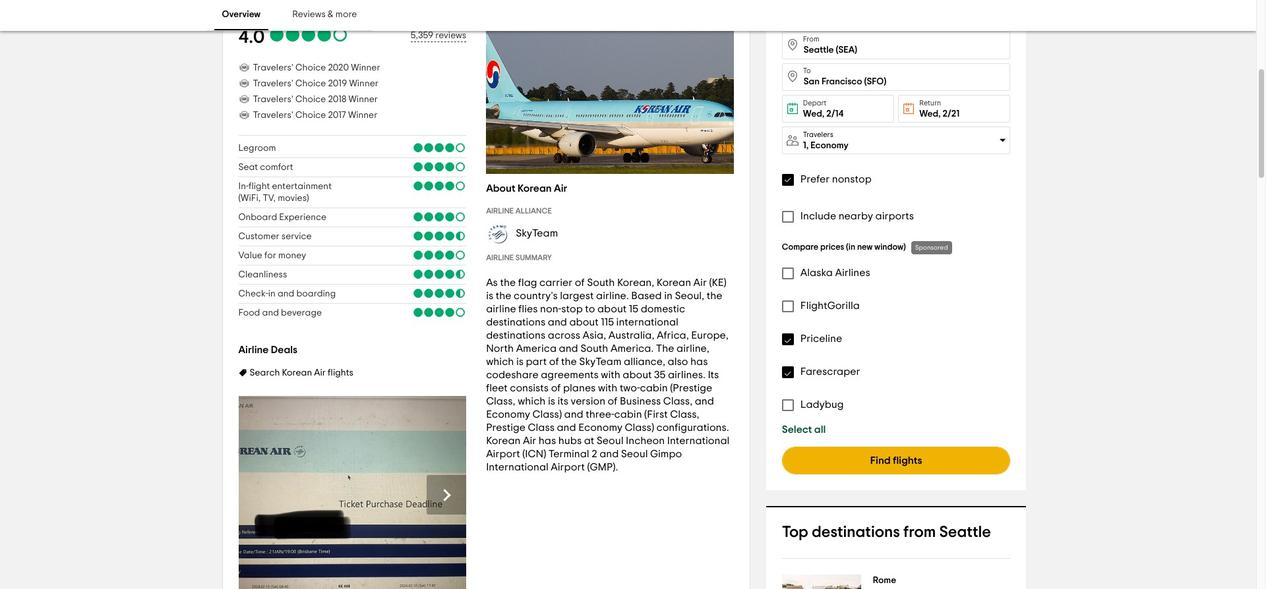 Task type: describe. For each thing, give the bounding box(es) containing it.
seattle
[[940, 525, 991, 541]]

2 vertical spatial about
[[623, 370, 652, 381]]

2019
[[328, 79, 347, 88]]

air up seoul,
[[694, 278, 707, 288]]

of right part
[[549, 357, 559, 367]]

nonstop
[[832, 174, 872, 185]]

2018
[[328, 95, 347, 104]]

boarding
[[297, 290, 336, 299]]

new
[[857, 243, 873, 252]]

return wed, 2/21
[[920, 100, 960, 119]]

choice for 2018
[[296, 95, 326, 104]]

(first
[[645, 410, 668, 420]]

1 vertical spatial destinations
[[486, 331, 546, 341]]

(wifi,
[[238, 194, 261, 203]]

to
[[803, 67, 811, 75]]

seat
[[238, 163, 258, 172]]

across
[[548, 331, 580, 341]]

as the flag carrier of south korean, korean air (ke) is the country's largest airline. based in seoul, the airline flies non-stop to  about 15 domestic destinations and about 115 international destinations across asia, australia, africa, europe, north america and south america. the airline, which is part of the skyteam alliance, also has codeshare agreements with about 35 airlines. its fleet consists of planes with two-cabin (prestige class, which is its version of business class, and economy class) and three-cabin (first class, prestige class and economy class) configurations. korean air has hubs at seoul incheon international airport (icn) terminal 2 and seoul gimpo international airport (gmp).
[[486, 278, 730, 473]]

korean down the "prestige"
[[486, 436, 521, 447]]

farescraper
[[801, 367, 861, 377]]

america.
[[611, 344, 654, 354]]

flag
[[518, 278, 537, 288]]

airlines.
[[668, 370, 706, 381]]

and right food
[[262, 309, 279, 318]]

terminal
[[549, 449, 589, 460]]

of up largest
[[575, 278, 585, 288]]

the up agreements
[[561, 357, 577, 367]]

part
[[526, 357, 547, 367]]

0 vertical spatial with
[[601, 370, 621, 381]]

the
[[656, 344, 675, 354]]

1 vertical spatial international
[[486, 462, 549, 473]]

travelers' for travelers' choice 2020 winner
[[253, 63, 294, 73]]

at
[[584, 436, 595, 447]]

configurations.
[[657, 423, 729, 433]]

find
[[871, 456, 891, 466]]

skyteam inside as the flag carrier of south korean, korean air (ke) is the country's largest airline. based in seoul, the airline flies non-stop to  about 15 domestic destinations and about 115 international destinations across asia, australia, africa, europe, north america and south america. the airline, which is part of the skyteam alliance, also has codeshare agreements with about 35 airlines. its fleet consists of planes with two-cabin (prestige class, which is its version of business class, and economy class) and three-cabin (first class, prestige class and economy class) configurations. korean air has hubs at seoul incheon international airport (icn) terminal 2 and seoul gimpo international airport (gmp).
[[579, 357, 622, 367]]

2 vertical spatial economy
[[579, 423, 623, 433]]

prefer
[[801, 174, 830, 185]]

codeshare
[[486, 370, 539, 381]]

korean up alliance
[[518, 183, 552, 194]]

travelers' for travelers' choice 2019 winner
[[253, 79, 294, 88]]

35
[[654, 370, 666, 381]]

choice for 2019
[[296, 79, 326, 88]]

0 vertical spatial destinations
[[486, 317, 546, 328]]

2/21
[[943, 110, 960, 119]]

travelers' choice 2019 winner
[[253, 79, 379, 88]]

fleet
[[486, 383, 508, 394]]

airline.
[[596, 291, 629, 301]]

domestic
[[641, 304, 685, 315]]

alaska
[[801, 268, 833, 278]]

flights inside button
[[893, 456, 923, 466]]

wed, for wed, 2/21
[[920, 110, 941, 119]]

2
[[592, 449, 597, 460]]

depart
[[803, 100, 827, 107]]

all
[[815, 425, 826, 435]]

reviews
[[435, 31, 466, 40]]

0 vertical spatial cabin
[[640, 383, 668, 394]]

and up the hubs
[[557, 423, 576, 433]]

compare prices (in new window)
[[782, 243, 906, 252]]

hubs
[[559, 436, 582, 447]]

return
[[920, 100, 941, 107]]

1 vertical spatial cabin
[[614, 410, 642, 420]]

airline deals
[[238, 345, 298, 356]]

the down (ke)
[[707, 291, 723, 301]]

food and beverage
[[238, 309, 322, 318]]

,
[[807, 141, 809, 150]]

rome
[[873, 577, 897, 586]]

5,359 reviews
[[411, 31, 466, 40]]

4.0
[[238, 28, 265, 47]]

2/14
[[827, 110, 844, 119]]

planes
[[563, 383, 596, 394]]

travelers' choice 2020 winner
[[253, 63, 380, 73]]

reviews & more link
[[284, 0, 365, 30]]

class, down (prestige
[[663, 396, 693, 407]]

priceline
[[801, 334, 843, 344]]

0 horizontal spatial has
[[539, 436, 556, 447]]

airline for airline summary
[[486, 254, 514, 262]]

movies)
[[278, 194, 309, 203]]

reviews
[[292, 10, 326, 19]]

alliance,
[[624, 357, 666, 367]]

america
[[516, 344, 557, 354]]

1 horizontal spatial which
[[518, 396, 546, 407]]

to
[[585, 304, 595, 315]]

choice for 2017
[[296, 111, 326, 120]]

(ke)
[[709, 278, 727, 288]]

air right about
[[554, 183, 568, 194]]

search
[[250, 369, 280, 378]]

window)
[[875, 243, 906, 252]]

carrier
[[540, 278, 573, 288]]

airlines
[[835, 268, 871, 278]]

and down across on the left of the page
[[559, 344, 578, 354]]

reviews & more
[[292, 10, 357, 19]]

winner for travelers' choice 2019 winner
[[349, 79, 379, 88]]

include nearby airports
[[801, 211, 914, 222]]

country's
[[514, 291, 558, 301]]

travelers' choice 2017 winner
[[253, 111, 378, 120]]

consists
[[510, 383, 549, 394]]

2 vertical spatial destinations
[[812, 525, 900, 541]]

overview
[[222, 10, 261, 19]]

australia,
[[609, 331, 655, 341]]

airports
[[876, 211, 914, 222]]

0 vertical spatial which
[[486, 357, 514, 367]]

0 vertical spatial has
[[691, 357, 708, 367]]

find flights
[[871, 456, 923, 466]]

search korean air flights
[[250, 369, 353, 378]]

asia,
[[583, 331, 606, 341]]

from
[[803, 36, 820, 43]]

seat comfort
[[238, 163, 293, 172]]

1 vertical spatial south
[[581, 344, 608, 354]]

airline
[[486, 304, 516, 315]]



Task type: vqa. For each thing, say whether or not it's contained in the screenshot.
a related to personalized
no



Task type: locate. For each thing, give the bounding box(es) containing it.
its
[[558, 396, 569, 407]]

and up across on the left of the page
[[548, 317, 567, 328]]

1 vertical spatial with
[[598, 383, 618, 394]]

is
[[486, 291, 494, 301], [516, 357, 524, 367], [548, 396, 555, 407]]

of up three-
[[608, 396, 618, 407]]

and up food and beverage
[[278, 290, 294, 299]]

class) up incheon
[[625, 423, 654, 433]]

compare
[[782, 243, 819, 252]]

0 horizontal spatial wed,
[[803, 110, 825, 119]]

1 vertical spatial skyteam
[[579, 357, 622, 367]]

1 city or airport text field from the top
[[782, 32, 1011, 59]]

0 vertical spatial skyteam
[[516, 229, 558, 239]]

air right search
[[314, 369, 326, 378]]

economy down three-
[[579, 423, 623, 433]]

1 vertical spatial has
[[539, 436, 556, 447]]

airline alliance
[[486, 207, 552, 215]]

from
[[904, 525, 936, 541]]

1 vertical spatial is
[[516, 357, 524, 367]]

about down alliance,
[[623, 370, 652, 381]]

full view
[[336, 489, 385, 502]]

0 vertical spatial south
[[587, 278, 615, 288]]

1 horizontal spatial airport
[[551, 462, 585, 473]]

comfort
[[260, 163, 293, 172]]

in inside as the flag carrier of south korean, korean air (ke) is the country's largest airline. based in seoul, the airline flies non-stop to  about 15 domestic destinations and about 115 international destinations across asia, australia, africa, europe, north america and south america. the airline, which is part of the skyteam alliance, also has codeshare agreements with about 35 airlines. its fleet consists of planes with two-cabin (prestige class, which is its version of business class, and economy class) and three-cabin (first class, prestige class and economy class) configurations. korean air has hubs at seoul incheon international airport (icn) terminal 2 and seoul gimpo international airport (gmp).
[[664, 291, 673, 301]]

travelers' up the travelers' choice 2017 winner
[[253, 95, 294, 104]]

class) up class
[[533, 410, 562, 420]]

onboard experience
[[238, 213, 327, 222]]

0 vertical spatial seoul
[[597, 436, 624, 447]]

0 vertical spatial economy
[[811, 141, 849, 150]]

more
[[336, 10, 357, 19]]

1 travelers' from the top
[[253, 63, 294, 73]]

2 travelers' from the top
[[253, 79, 294, 88]]

in-
[[238, 182, 249, 191]]

onboard
[[238, 213, 277, 222]]

is left 'its'
[[548, 396, 555, 407]]

international
[[667, 436, 730, 447], [486, 462, 549, 473]]

beverage
[[281, 309, 322, 318]]

skyteam down asia,
[[579, 357, 622, 367]]

0 horizontal spatial in
[[268, 290, 276, 299]]

view
[[359, 489, 385, 502]]

economy inside travelers 1 , economy
[[811, 141, 849, 150]]

flightgorilla
[[801, 301, 860, 311]]

winner right 2019
[[349, 79, 379, 88]]

economy up the "prestige"
[[486, 410, 530, 420]]

depart wed, 2/14
[[803, 100, 844, 119]]

1 horizontal spatial has
[[691, 357, 708, 367]]

City or Airport text field
[[782, 32, 1011, 59], [782, 63, 1011, 91]]

in-flight entertainment (wifi, tv, movies)
[[238, 182, 332, 203]]

winner
[[351, 63, 380, 73], [349, 79, 379, 88], [349, 95, 378, 104], [348, 111, 378, 120]]

1 vertical spatial flights
[[893, 456, 923, 466]]

choice down travelers' choice 2018 winner
[[296, 111, 326, 120]]

city or airport text field for from
[[782, 32, 1011, 59]]

wed, down return
[[920, 110, 941, 119]]

2 choice from the top
[[296, 79, 326, 88]]

travelers' for travelers' choice 2018 winner
[[253, 95, 294, 104]]

winner right 2018
[[349, 95, 378, 104]]

airline for airline deals
[[238, 345, 269, 356]]

class, up configurations.
[[670, 410, 700, 420]]

1 vertical spatial about
[[570, 317, 599, 328]]

include
[[801, 211, 837, 222]]

the right as
[[500, 278, 516, 288]]

with
[[601, 370, 621, 381], [598, 383, 618, 394]]

airline
[[486, 207, 514, 215], [486, 254, 514, 262], [238, 345, 269, 356]]

two-
[[620, 383, 640, 394]]

prices
[[821, 243, 845, 252]]

1 horizontal spatial international
[[667, 436, 730, 447]]

about down airline.
[[598, 304, 627, 315]]

wed, for wed, 2/14
[[803, 110, 825, 119]]

top
[[782, 525, 809, 541]]

prefer nonstop
[[801, 174, 872, 185]]

and up (gmp).
[[600, 449, 619, 460]]

1 horizontal spatial economy
[[579, 423, 623, 433]]

ladybug
[[801, 400, 844, 410]]

about
[[598, 304, 627, 315], [570, 317, 599, 328], [623, 370, 652, 381]]

seoul down incheon
[[621, 449, 648, 460]]

(icn)
[[523, 449, 546, 460]]

europe,
[[691, 331, 729, 341]]

air up (icn) at bottom
[[523, 436, 536, 447]]

which down the consists
[[518, 396, 546, 407]]

2 horizontal spatial is
[[548, 396, 555, 407]]

check-in and boarding
[[238, 290, 336, 299]]

korean
[[518, 183, 552, 194], [657, 278, 691, 288], [282, 369, 312, 378], [486, 436, 521, 447]]

0 vertical spatial is
[[486, 291, 494, 301]]

class, down fleet
[[486, 396, 516, 407]]

1 vertical spatial airport
[[551, 462, 585, 473]]

food
[[238, 309, 260, 318]]

2 wed, from the left
[[920, 110, 941, 119]]

korean,
[[617, 278, 655, 288]]

sponsored
[[915, 245, 948, 251]]

agreements
[[541, 370, 599, 381]]

2 vertical spatial is
[[548, 396, 555, 407]]

2 city or airport text field from the top
[[782, 63, 1011, 91]]

select all
[[782, 425, 826, 435]]

seoul up 2
[[597, 436, 624, 447]]

1 horizontal spatial in
[[664, 291, 673, 301]]

experience
[[279, 213, 327, 222]]

0 horizontal spatial economy
[[486, 410, 530, 420]]

choice up the travelers' choice 2017 winner
[[296, 95, 326, 104]]

top destinations from seattle
[[782, 525, 991, 541]]

international
[[616, 317, 679, 328]]

wed, inside depart wed, 2/14
[[803, 110, 825, 119]]

winner for travelers' choice 2020 winner
[[351, 63, 380, 73]]

winner right 2020
[[351, 63, 380, 73]]

choice up travelers' choice 2019 winner
[[296, 63, 326, 73]]

4 travelers' from the top
[[253, 111, 294, 120]]

customer service
[[238, 232, 312, 241]]

1 horizontal spatial skyteam
[[579, 357, 622, 367]]

0 vertical spatial international
[[667, 436, 730, 447]]

in up domestic in the right of the page
[[664, 291, 673, 301]]

is down as
[[486, 291, 494, 301]]

(in
[[846, 243, 856, 252]]

airport down terminal
[[551, 462, 585, 473]]

1 vertical spatial city or airport text field
[[782, 63, 1011, 91]]

travelers' up travelers' choice 2018 winner
[[253, 79, 294, 88]]

cabin down "business"
[[614, 410, 642, 420]]

about korean air
[[486, 183, 568, 194]]

1 vertical spatial which
[[518, 396, 546, 407]]

winner for travelers' choice 2017 winner
[[348, 111, 378, 120]]

2 horizontal spatial economy
[[811, 141, 849, 150]]

which down the north
[[486, 357, 514, 367]]

1 vertical spatial seoul
[[621, 449, 648, 460]]

of up 'its'
[[551, 383, 561, 394]]

0 vertical spatial about
[[598, 304, 627, 315]]

1 choice from the top
[[296, 63, 326, 73]]

and
[[278, 290, 294, 299], [262, 309, 279, 318], [548, 317, 567, 328], [559, 344, 578, 354], [695, 396, 714, 407], [564, 410, 584, 420], [557, 423, 576, 433], [600, 449, 619, 460]]

3 travelers' from the top
[[253, 95, 294, 104]]

korean down deals
[[282, 369, 312, 378]]

2020
[[328, 63, 349, 73]]

1 vertical spatial economy
[[486, 410, 530, 420]]

airline,
[[677, 344, 710, 354]]

1
[[803, 141, 807, 150]]

0 vertical spatial airline
[[486, 207, 514, 215]]

south up airline.
[[587, 278, 615, 288]]

travelers'
[[253, 63, 294, 73], [253, 79, 294, 88], [253, 95, 294, 104], [253, 111, 294, 120]]

0 vertical spatial flights
[[328, 369, 353, 378]]

wed, down depart
[[803, 110, 825, 119]]

0 vertical spatial airport
[[486, 449, 520, 460]]

(gmp).
[[587, 462, 618, 473]]

winner right 2017
[[348, 111, 378, 120]]

flight
[[249, 182, 270, 191]]

summary
[[516, 254, 552, 262]]

travelers' down 4.0
[[253, 63, 294, 73]]

5,359
[[411, 31, 433, 40]]

international down (icn) at bottom
[[486, 462, 549, 473]]

non-
[[540, 304, 561, 315]]

in up food and beverage
[[268, 290, 276, 299]]

1 vertical spatial airline
[[486, 254, 514, 262]]

destinations down flies
[[486, 317, 546, 328]]

airport down the "prestige"
[[486, 449, 520, 460]]

1 horizontal spatial is
[[516, 357, 524, 367]]

check-
[[238, 290, 268, 299]]

0 horizontal spatial is
[[486, 291, 494, 301]]

and down (prestige
[[695, 396, 714, 407]]

airline up as
[[486, 254, 514, 262]]

0 horizontal spatial international
[[486, 462, 549, 473]]

0 horizontal spatial flights
[[328, 369, 353, 378]]

the
[[500, 278, 516, 288], [496, 291, 512, 301], [707, 291, 723, 301], [561, 357, 577, 367]]

with up the two-
[[601, 370, 621, 381]]

travelers' up 'legroom'
[[253, 111, 294, 120]]

15
[[629, 304, 639, 315]]

1 horizontal spatial class)
[[625, 423, 654, 433]]

economy down travelers
[[811, 141, 849, 150]]

airline summary
[[486, 254, 552, 262]]

1 horizontal spatial flights
[[893, 456, 923, 466]]

korean up seoul,
[[657, 278, 691, 288]]

africa,
[[657, 331, 689, 341]]

destinations up rome
[[812, 525, 900, 541]]

0 horizontal spatial skyteam
[[516, 229, 558, 239]]

also
[[668, 357, 688, 367]]

1 vertical spatial class)
[[625, 423, 654, 433]]

0 horizontal spatial which
[[486, 357, 514, 367]]

1 horizontal spatial wed,
[[920, 110, 941, 119]]

choice for 2020
[[296, 63, 326, 73]]

3 choice from the top
[[296, 95, 326, 104]]

prestige
[[486, 423, 526, 433]]

largest
[[560, 291, 594, 301]]

choice up travelers' choice 2018 winner
[[296, 79, 326, 88]]

with left the two-
[[598, 383, 618, 394]]

city or airport text field for to
[[782, 63, 1011, 91]]

winner for travelers' choice 2018 winner
[[349, 95, 378, 104]]

is up codeshare
[[516, 357, 524, 367]]

gimpo
[[650, 449, 682, 460]]

destinations up the north
[[486, 331, 546, 341]]

about down to
[[570, 317, 599, 328]]

stop
[[561, 304, 583, 315]]

0 horizontal spatial class)
[[533, 410, 562, 420]]

nearby
[[839, 211, 873, 222]]

version
[[571, 396, 606, 407]]

airline down about
[[486, 207, 514, 215]]

2 vertical spatial airline
[[238, 345, 269, 356]]

0 horizontal spatial airport
[[486, 449, 520, 460]]

1 wed, from the left
[[803, 110, 825, 119]]

and down 'its'
[[564, 410, 584, 420]]

0 vertical spatial city or airport text field
[[782, 32, 1011, 59]]

has down airline, at the right
[[691, 357, 708, 367]]

international down configurations.
[[667, 436, 730, 447]]

incheon
[[626, 436, 665, 447]]

4 choice from the top
[[296, 111, 326, 120]]

north
[[486, 344, 514, 354]]

based
[[631, 291, 662, 301]]

skyteam down alliance
[[516, 229, 558, 239]]

has down class
[[539, 436, 556, 447]]

wed, inside 'return wed, 2/21'
[[920, 110, 941, 119]]

airline up search
[[238, 345, 269, 356]]

0 vertical spatial class)
[[533, 410, 562, 420]]

its
[[708, 370, 719, 381]]

the up airline
[[496, 291, 512, 301]]

travelers' for travelers' choice 2017 winner
[[253, 111, 294, 120]]

value for money
[[238, 251, 306, 261]]

airline for airline alliance
[[486, 207, 514, 215]]

in
[[268, 290, 276, 299], [664, 291, 673, 301]]

cabin down 35
[[640, 383, 668, 394]]

south down asia,
[[581, 344, 608, 354]]



